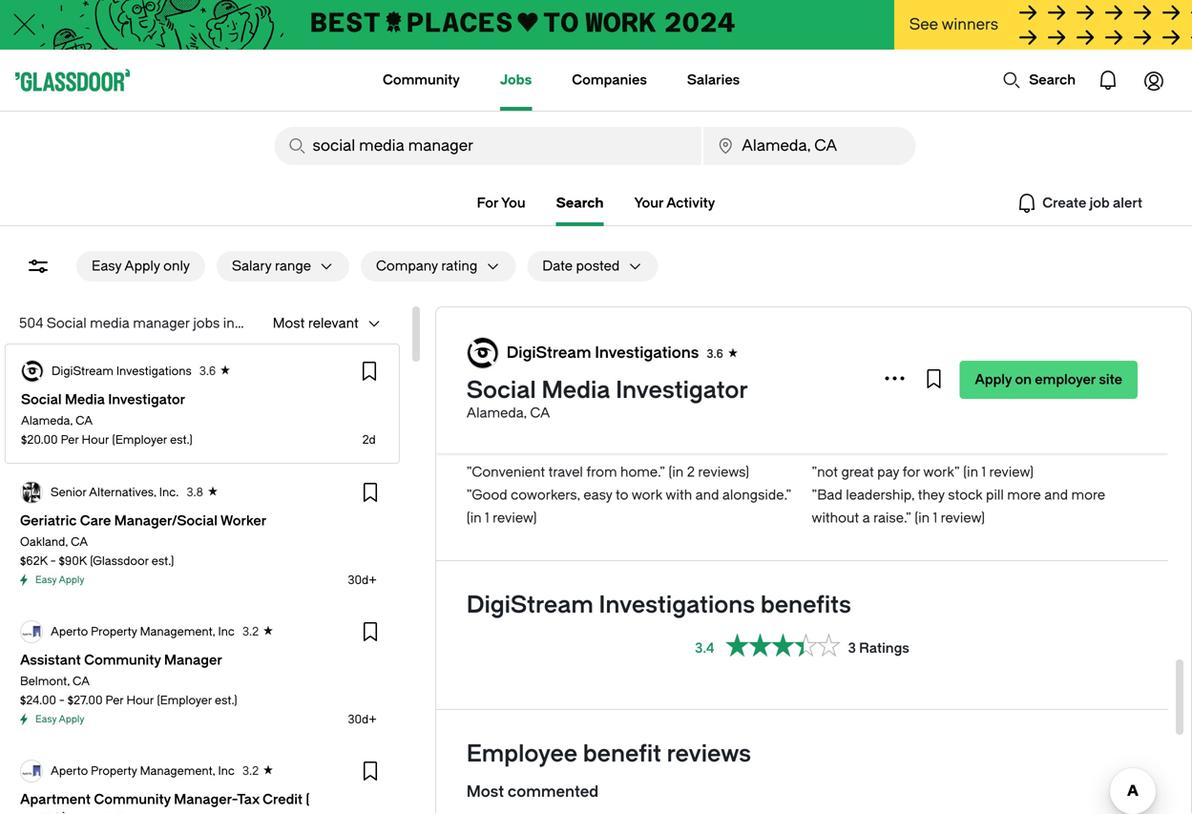 Task type: describe. For each thing, give the bounding box(es) containing it.
alongside.
[[723, 487, 786, 503]]

most for most commented
[[467, 783, 504, 801]]

company rating
[[376, 258, 478, 274]]

alameda, ca $20.00 per hour (employer est.)
[[21, 414, 193, 447]]

digistream investigations reviews by social media manager
[[467, 368, 1128, 395]]

30d+ for 3.2
[[348, 713, 377, 726]]

reviews for investigations
[[761, 368, 845, 395]]

2
[[687, 464, 695, 480]]

0 horizontal spatial 1
[[485, 510, 489, 526]]

easy apply only
[[92, 258, 190, 274]]

" for " (
[[786, 487, 792, 503]]

social
[[881, 368, 947, 395]]

convenient
[[472, 464, 545, 480]]

most relevant
[[273, 315, 359, 331]]

(glassdoor
[[90, 555, 149, 568]]

salary range button
[[217, 251, 311, 282]]

easy for aperto
[[35, 714, 57, 725]]

pay
[[877, 464, 899, 480]]

oakland, ca $62k - $90k (glassdoor est.)
[[20, 535, 174, 568]]

social media investigator alameda, ca
[[467, 377, 748, 421]]

0 horizontal spatial social
[[47, 315, 87, 331]]

investigations up the 3.4
[[599, 592, 755, 619]]

relevant
[[308, 315, 359, 331]]

apply left only
[[124, 258, 160, 274]]

alternatives,
[[89, 486, 156, 499]]

apply left on
[[975, 372, 1012, 388]]

easy apply for $27.00
[[35, 714, 84, 725]]

open filter menu image
[[27, 255, 50, 278]]

1 horizontal spatial digistream investigations
[[507, 344, 699, 362]]

jobs
[[193, 315, 220, 331]]

benefit
[[583, 741, 662, 767]]

in down good at the left bottom of page
[[470, 510, 482, 526]]

good
[[472, 487, 507, 503]]

2 aperto property management, inc logo image from the top
[[21, 761, 42, 782]]

ca inside "social media investigator alameda, ca"
[[530, 405, 550, 421]]

) down coworkers,
[[533, 510, 537, 526]]

on
[[1015, 372, 1032, 388]]

salaries
[[687, 72, 740, 88]]

0 horizontal spatial manager
[[133, 315, 190, 331]]

" bad leadership, they stock pill more and more without a raise.
[[812, 487, 1105, 526]]

1 horizontal spatial review
[[941, 510, 981, 526]]

" left the 2
[[660, 464, 665, 480]]

digistream up media at top
[[507, 344, 591, 362]]

1 3.2 from the top
[[242, 625, 259, 639]]

company
[[376, 258, 438, 274]]

see winners link
[[894, 0, 1192, 52]]

search link
[[556, 192, 604, 215]]

3 ratings
[[848, 640, 909, 656]]

est.) for oakland, ca $62k - $90k (glassdoor est.)
[[152, 555, 174, 568]]

see winners
[[909, 16, 999, 33]]

not
[[817, 464, 838, 480]]

2 aperto property management, inc from the top
[[51, 765, 235, 778]]

social inside "social media investigator alameda, ca"
[[467, 377, 536, 404]]

travel
[[548, 464, 583, 480]]

for
[[903, 464, 920, 480]]

posted
[[576, 258, 620, 274]]

2 more from the left
[[1072, 487, 1105, 503]]

benefits
[[761, 592, 851, 619]]

jobs link
[[500, 50, 532, 111]]

in up "stock"
[[967, 464, 978, 480]]

$62k
[[20, 555, 48, 568]]

salary range
[[232, 258, 311, 274]]

community link
[[383, 50, 460, 111]]

your activity
[[634, 195, 715, 211]]

1 horizontal spatial digistream investigations logo image
[[467, 338, 498, 368]]

date posted
[[542, 258, 620, 274]]

digistream down the in 1 review )
[[467, 592, 594, 619]]

3.4
[[695, 640, 714, 656]]

home.
[[620, 464, 660, 480]]

" convenient travel from home. " ( in 2 reviews )
[[467, 464, 749, 480]]

senior alternatives, inc.
[[51, 486, 179, 499]]

2 aperto from the top
[[51, 765, 88, 778]]

3.6 inside jobs list element
[[199, 365, 216, 378]]

1 horizontal spatial media
[[952, 368, 1022, 395]]

504
[[19, 315, 43, 331]]

for
[[477, 195, 498, 211]]

from
[[586, 464, 617, 480]]

3
[[848, 640, 856, 656]]

media
[[542, 377, 610, 404]]

bad
[[817, 487, 843, 503]]

none field search keyword
[[274, 127, 702, 165]]

digistream investigations benefits
[[467, 592, 851, 619]]

ca for belmont, ca $24.00 - $27.00 per hour (employer est.)
[[73, 675, 90, 688]]

504 social media manager jobs in alameda, ca
[[19, 315, 321, 331]]

3.8
[[186, 486, 203, 499]]

search button
[[993, 61, 1085, 99]]

digistream inside jobs list element
[[52, 365, 113, 378]]

2d
[[362, 433, 376, 447]]

) down "stock"
[[981, 510, 985, 526]]

" good coworkers, easy to work with and alongside.
[[467, 487, 786, 503]]

reviews for benefit
[[667, 741, 751, 767]]

" not great pay for work " ( in 1 review )
[[812, 464, 1034, 480]]

range
[[275, 258, 311, 274]]

- for $27.00
[[59, 694, 65, 707]]

0 vertical spatial 3.6
[[707, 347, 723, 361]]

reviews inside 'element'
[[698, 464, 746, 480]]

your
[[634, 195, 664, 211]]

2 horizontal spatial 1
[[982, 464, 986, 480]]

digistream investigations inside jobs list element
[[52, 365, 192, 378]]

you
[[501, 195, 526, 211]]

salaries link
[[687, 50, 740, 111]]

0 horizontal spatial review
[[493, 510, 533, 526]]

" up "stock"
[[954, 464, 960, 480]]

digistream investigations reviews by social media manager element
[[467, 426, 1138, 530]]

" (
[[467, 487, 792, 526]]

a
[[863, 510, 870, 526]]

ca for alameda, ca $20.00 per hour (employer est.)
[[76, 414, 93, 428]]

apply down $90k
[[59, 575, 84, 586]]

most relevant button
[[257, 308, 359, 339]]

easy inside button
[[92, 258, 121, 274]]

3.4 stars out of 5 image
[[726, 634, 840, 663]]

easy
[[584, 487, 612, 503]]



Task type: vqa. For each thing, say whether or not it's contained in the screenshot.
topmost 'On'
no



Task type: locate. For each thing, give the bounding box(es) containing it.
2 3.2 from the top
[[242, 765, 259, 778]]

) up " bad leadership, they stock pill more and more without a raise.
[[1030, 464, 1034, 480]]

2 horizontal spatial alameda,
[[467, 405, 527, 421]]

easy down $24.00
[[35, 714, 57, 725]]

0 vertical spatial hour
[[82, 433, 109, 447]]

companies link
[[572, 50, 647, 111]]

est.) for alameda, ca $20.00 per hour (employer est.)
[[170, 433, 193, 447]]

- for $90k
[[50, 555, 56, 568]]

1 horizontal spatial 1
[[933, 510, 937, 526]]

alameda,
[[237, 315, 298, 331], [467, 405, 527, 421], [21, 414, 73, 428]]

date posted button
[[527, 251, 620, 282]]

search inside button
[[1029, 72, 1076, 88]]

2 and from the left
[[1045, 487, 1068, 503]]

1
[[982, 464, 986, 480], [485, 510, 489, 526], [933, 510, 937, 526]]

" up the in 1 review )
[[467, 487, 472, 503]]

social right 504
[[47, 315, 87, 331]]

2 30d+ from the top
[[348, 713, 377, 726]]

" for " not great pay for work " ( in 1 review )
[[812, 464, 817, 480]]

" inside " (
[[786, 487, 792, 503]]

(employer inside alameda, ca $20.00 per hour (employer est.)
[[112, 433, 167, 447]]

1 vertical spatial media
[[952, 368, 1022, 395]]

per inside the "belmont, ca $24.00 - $27.00 per hour (employer est.)"
[[105, 694, 124, 707]]

0 vertical spatial manager
[[133, 315, 190, 331]]

0 horizontal spatial none field
[[274, 127, 702, 165]]

digistream investigations up alameda, ca $20.00 per hour (employer est.)
[[52, 365, 192, 378]]

they
[[918, 487, 945, 503]]

most
[[273, 315, 305, 331], [467, 783, 504, 801]]

lottie animation container image
[[1085, 57, 1131, 103], [1131, 57, 1177, 103], [1131, 57, 1177, 103], [1002, 71, 1022, 90]]

alameda, inside alameda, ca $20.00 per hour (employer est.)
[[21, 414, 73, 428]]

)
[[746, 464, 749, 480], [1030, 464, 1034, 480], [533, 510, 537, 526], [981, 510, 985, 526]]

easy right open filter menu icon
[[92, 258, 121, 274]]

0 horizontal spatial most
[[273, 315, 305, 331]]

1 vertical spatial aperto property management, inc
[[51, 765, 235, 778]]

1 vertical spatial aperto
[[51, 765, 88, 778]]

property up the "belmont, ca $24.00 - $27.00 per hour (employer est.)"
[[91, 625, 137, 639]]

aperto up belmont,
[[51, 625, 88, 639]]

1 aperto property management, inc from the top
[[51, 625, 235, 639]]

hour up senior alternatives, inc.
[[82, 433, 109, 447]]

for you link
[[477, 192, 526, 215]]

easy for senior
[[35, 575, 57, 586]]

0 vertical spatial inc
[[218, 625, 235, 639]]

2 property from the top
[[91, 765, 137, 778]]

most down employee
[[467, 783, 504, 801]]

1 horizontal spatial most
[[467, 783, 504, 801]]

aperto property management, inc down the "belmont, ca $24.00 - $27.00 per hour (employer est.)"
[[51, 765, 235, 778]]

for you
[[477, 195, 526, 211]]

0 horizontal spatial search
[[556, 195, 604, 211]]

digistream investigations
[[507, 344, 699, 362], [52, 365, 192, 378]]

aperto property management, inc logo image down $24.00
[[21, 761, 42, 782]]

only
[[163, 258, 190, 274]]

ca inside alameda, ca $20.00 per hour (employer est.)
[[76, 414, 93, 428]]

salary
[[232, 258, 272, 274]]

0 vertical spatial search
[[1029, 72, 1076, 88]]

easy apply down $24.00
[[35, 714, 84, 725]]

apply on employer site
[[975, 372, 1123, 388]]

status
[[726, 634, 840, 657]]

investigations up the 2
[[599, 368, 755, 395]]

manager
[[133, 315, 190, 331], [1027, 368, 1128, 395]]

ca inside oakland, ca $62k - $90k (glassdoor est.)
[[71, 535, 88, 549]]

Search keyword field
[[274, 127, 702, 165]]

investigations down 504 social media manager jobs in alameda, ca
[[116, 365, 192, 378]]

alameda, up convenient
[[467, 405, 527, 421]]

0 vertical spatial -
[[50, 555, 56, 568]]

by
[[850, 368, 876, 395]]

digistream investigations logo image
[[467, 338, 498, 368], [22, 361, 43, 382]]

" for " bad leadership, they stock pill more and more without a raise.
[[812, 487, 817, 503]]

work
[[923, 464, 954, 480], [632, 487, 663, 503]]

inc.
[[159, 486, 179, 499]]

0 horizontal spatial media
[[90, 315, 130, 331]]

community
[[383, 72, 460, 88]]

and right with at the right bottom
[[696, 487, 719, 503]]

per right $20.00
[[61, 433, 79, 447]]

0 horizontal spatial and
[[696, 487, 719, 503]]

1 vertical spatial easy apply
[[35, 714, 84, 725]]

digistream
[[507, 344, 591, 362], [52, 365, 113, 378], [467, 368, 594, 395], [467, 592, 594, 619]]

3.6
[[707, 347, 723, 361], [199, 365, 216, 378]]

2 none field from the left
[[704, 127, 916, 165]]

senior
[[51, 486, 87, 499]]

in down they
[[919, 510, 930, 526]]

most inside popup button
[[273, 315, 305, 331]]

reviews right the 2
[[698, 464, 746, 480]]

- right the $62k
[[50, 555, 56, 568]]

(
[[669, 464, 672, 480], [963, 464, 967, 480], [467, 510, 470, 526], [915, 510, 919, 526]]

1 vertical spatial 30d+
[[348, 713, 377, 726]]

ca down range
[[301, 315, 321, 331]]

1 vertical spatial social
[[467, 377, 536, 404]]

0 vertical spatial property
[[91, 625, 137, 639]]

0 vertical spatial (employer
[[112, 433, 167, 447]]

(employer inside the "belmont, ca $24.00 - $27.00 per hour (employer est.)"
[[157, 694, 212, 707]]

1 vertical spatial (employer
[[157, 694, 212, 707]]

jobs
[[500, 72, 532, 88]]

companies
[[572, 72, 647, 88]]

3.6 down jobs
[[199, 365, 216, 378]]

1 horizontal spatial alameda,
[[237, 315, 298, 331]]

0 horizontal spatial -
[[50, 555, 56, 568]]

aperto property management, inc
[[51, 625, 235, 639], [51, 765, 235, 778]]

2 easy apply from the top
[[35, 714, 84, 725]]

" for " good coworkers, easy to work with and alongside.
[[467, 487, 472, 503]]

) up alongside.
[[746, 464, 749, 480]]

digistream investigations logo image inside jobs list element
[[22, 361, 43, 382]]

aperto property management, inc logo image
[[21, 621, 42, 642], [21, 761, 42, 782]]

1 vertical spatial est.)
[[152, 555, 174, 568]]

0 horizontal spatial digistream investigations logo image
[[22, 361, 43, 382]]

" left great
[[812, 464, 817, 480]]

30d+ for 3.8
[[348, 574, 377, 587]]

1 vertical spatial 3.2
[[242, 765, 259, 778]]

media
[[90, 315, 130, 331], [952, 368, 1022, 395]]

$24.00
[[20, 694, 56, 707]]

1 horizontal spatial search
[[1029, 72, 1076, 88]]

aperto down $27.00
[[51, 765, 88, 778]]

management, down the "belmont, ca $24.00 - $27.00 per hour (employer est.)"
[[140, 765, 215, 778]]

0 horizontal spatial alameda,
[[21, 414, 73, 428]]

most for most relevant
[[273, 315, 305, 331]]

in right jobs
[[223, 315, 234, 331]]

digistream investigations logo image down the rating
[[467, 338, 498, 368]]

0 vertical spatial aperto property management, inc logo image
[[21, 621, 42, 642]]

ca up $27.00
[[73, 675, 90, 688]]

0 vertical spatial work
[[923, 464, 954, 480]]

lottie animation container image inside search button
[[1002, 71, 1022, 90]]

belmont, ca $24.00 - $27.00 per hour (employer est.)
[[20, 675, 237, 707]]

est.)
[[170, 433, 193, 447], [152, 555, 174, 568], [215, 694, 237, 707]]

work for "
[[923, 464, 954, 480]]

rating
[[441, 258, 478, 274]]

1 horizontal spatial hour
[[126, 694, 154, 707]]

employer
[[1035, 372, 1096, 388]]

ca inside the "belmont, ca $24.00 - $27.00 per hour (employer est.)"
[[73, 675, 90, 688]]

1 up pill
[[982, 464, 986, 480]]

apply down $27.00
[[59, 714, 84, 725]]

1 vertical spatial search
[[556, 195, 604, 211]]

0 vertical spatial easy apply
[[35, 575, 84, 586]]

aperto property management, inc up the "belmont, ca $24.00 - $27.00 per hour (employer est.)"
[[51, 625, 235, 639]]

0 vertical spatial easy
[[92, 258, 121, 274]]

inc
[[218, 625, 235, 639], [218, 765, 235, 778]]

alameda, inside "social media investigator alameda, ca"
[[467, 405, 527, 421]]

1 management, from the top
[[140, 625, 215, 639]]

"
[[467, 464, 472, 480], [660, 464, 665, 480], [812, 464, 817, 480], [954, 464, 960, 480], [467, 487, 472, 503], [786, 487, 792, 503], [812, 487, 817, 503], [906, 510, 911, 526]]

easy apply for $90k
[[35, 575, 84, 586]]

winners
[[942, 16, 999, 33]]

- left $27.00
[[59, 694, 65, 707]]

and right pill
[[1045, 487, 1068, 503]]

aperto property management, inc logo image up belmont,
[[21, 621, 42, 642]]

est.) inside the "belmont, ca $24.00 - $27.00 per hour (employer est.)"
[[215, 694, 237, 707]]

$20.00
[[21, 433, 58, 447]]

" down leadership,
[[906, 510, 911, 526]]

2 horizontal spatial review
[[989, 464, 1030, 480]]

1 vertical spatial 3.6
[[199, 365, 216, 378]]

1 vertical spatial inc
[[218, 765, 235, 778]]

digistream investigations logo image down 504
[[22, 361, 43, 382]]

media down easy apply only button
[[90, 315, 130, 331]]

1 horizontal spatial work
[[923, 464, 954, 480]]

search up date posted
[[556, 195, 604, 211]]

1 vertical spatial digistream investigations
[[52, 365, 192, 378]]

apply on employer site button
[[960, 361, 1138, 399]]

1 vertical spatial per
[[105, 694, 124, 707]]

oakland,
[[20, 535, 68, 549]]

in left the 2
[[672, 464, 684, 480]]

1 horizontal spatial per
[[105, 694, 124, 707]]

lottie animation container image inside search button
[[1002, 71, 1022, 90]]

and inside " bad leadership, they stock pill more and more without a raise.
[[1045, 487, 1068, 503]]

0 horizontal spatial 3.6
[[199, 365, 216, 378]]

jobs list element
[[4, 343, 401, 814]]

none field search location
[[704, 127, 916, 165]]

1 horizontal spatial -
[[59, 694, 65, 707]]

work down home.
[[632, 487, 663, 503]]

commented
[[508, 783, 599, 801]]

in 1 review )
[[470, 510, 537, 526]]

belmont,
[[20, 675, 70, 688]]

hour inside the "belmont, ca $24.00 - $27.00 per hour (employer est.)"
[[126, 694, 154, 707]]

- inside the "belmont, ca $24.00 - $27.00 per hour (employer est.)"
[[59, 694, 65, 707]]

ca down media at top
[[530, 405, 550, 421]]

0 vertical spatial media
[[90, 315, 130, 331]]

with
[[666, 487, 692, 503]]

easy apply
[[35, 575, 84, 586], [35, 714, 84, 725]]

review up pill
[[989, 464, 1030, 480]]

and for with
[[696, 487, 719, 503]]

see
[[909, 16, 938, 33]]

property
[[91, 625, 137, 639], [91, 765, 137, 778]]

" ( in 1 review )
[[906, 510, 985, 526]]

reviews right benefit
[[667, 741, 751, 767]]

3.6 up investigator
[[707, 347, 723, 361]]

" for " convenient travel from home. " ( in 2 reviews )
[[467, 464, 472, 480]]

media right social
[[952, 368, 1022, 395]]

search down 'see winners' 'link'
[[1029, 72, 1076, 88]]

2 inc from the top
[[218, 765, 235, 778]]

0 horizontal spatial work
[[632, 487, 663, 503]]

per right $27.00
[[105, 694, 124, 707]]

ca up $90k
[[71, 535, 88, 549]]

1 more from the left
[[1007, 487, 1041, 503]]

great
[[841, 464, 874, 480]]

without
[[812, 510, 859, 526]]

0 vertical spatial aperto property management, inc
[[51, 625, 235, 639]]

est.) inside alameda, ca $20.00 per hour (employer est.)
[[170, 433, 193, 447]]

0 vertical spatial social
[[47, 315, 87, 331]]

1 inc from the top
[[218, 625, 235, 639]]

raise.
[[873, 510, 906, 526]]

1 vertical spatial work
[[632, 487, 663, 503]]

1 aperto property management, inc logo image from the top
[[21, 621, 42, 642]]

1 vertical spatial property
[[91, 765, 137, 778]]

property down $27.00
[[91, 765, 137, 778]]

0 horizontal spatial digistream investigations
[[52, 365, 192, 378]]

to
[[616, 487, 629, 503]]

investigations
[[595, 344, 699, 362], [116, 365, 192, 378], [599, 368, 755, 395], [599, 592, 755, 619]]

easy down the $62k
[[35, 575, 57, 586]]

" inside " bad leadership, they stock pill more and more without a raise.
[[812, 487, 817, 503]]

1 horizontal spatial 3.6
[[707, 347, 723, 361]]

$90k
[[59, 555, 87, 568]]

0 vertical spatial management,
[[140, 625, 215, 639]]

1 30d+ from the top
[[348, 574, 377, 587]]

" left bad
[[786, 487, 792, 503]]

1 horizontal spatial manager
[[1027, 368, 1128, 395]]

employee
[[467, 741, 578, 767]]

0 vertical spatial most
[[273, 315, 305, 331]]

alameda, down the salary range dropdown button at top
[[237, 315, 298, 331]]

( inside " (
[[467, 510, 470, 526]]

1 aperto from the top
[[51, 625, 88, 639]]

per
[[61, 433, 79, 447], [105, 694, 124, 707]]

1 vertical spatial easy
[[35, 575, 57, 586]]

1 horizontal spatial and
[[1045, 487, 1068, 503]]

0 vertical spatial per
[[61, 433, 79, 447]]

1 vertical spatial most
[[467, 783, 504, 801]]

lottie animation container image
[[306, 50, 384, 109], [306, 50, 384, 109], [1085, 57, 1131, 103], [1002, 71, 1022, 90]]

ca
[[301, 315, 321, 331], [530, 405, 550, 421], [76, 414, 93, 428], [71, 535, 88, 549], [73, 675, 90, 688]]

0 horizontal spatial more
[[1007, 487, 1041, 503]]

1 down they
[[933, 510, 937, 526]]

2 vertical spatial reviews
[[667, 741, 751, 767]]

1 vertical spatial manager
[[1027, 368, 1128, 395]]

digistream up convenient
[[467, 368, 594, 395]]

Search location field
[[704, 127, 916, 165]]

your activity link
[[634, 192, 715, 215]]

30d+
[[348, 574, 377, 587], [348, 713, 377, 726]]

$27.00
[[68, 694, 103, 707]]

alameda, up $20.00
[[21, 414, 73, 428]]

0 vertical spatial 30d+
[[348, 574, 377, 587]]

0 vertical spatial reviews
[[761, 368, 845, 395]]

social left media at top
[[467, 377, 536, 404]]

date
[[542, 258, 573, 274]]

investigations up investigator
[[595, 344, 699, 362]]

work up they
[[923, 464, 954, 480]]

leadership,
[[846, 487, 915, 503]]

management, up the "belmont, ca $24.00 - $27.00 per hour (employer est.)"
[[140, 625, 215, 639]]

company rating button
[[361, 251, 478, 282]]

ca up senior
[[76, 414, 93, 428]]

0 vertical spatial digistream investigations
[[507, 344, 699, 362]]

site
[[1099, 372, 1123, 388]]

1 horizontal spatial more
[[1072, 487, 1105, 503]]

most commented
[[467, 783, 599, 801]]

ca for oakland, ca $62k - $90k (glassdoor est.)
[[71, 535, 88, 549]]

1 and from the left
[[696, 487, 719, 503]]

1 vertical spatial -
[[59, 694, 65, 707]]

work for with
[[632, 487, 663, 503]]

est.) inside oakland, ca $62k - $90k (glassdoor est.)
[[152, 555, 174, 568]]

0 vertical spatial 3.2
[[242, 625, 259, 639]]

1 easy apply from the top
[[35, 575, 84, 586]]

digistream investigations up media at top
[[507, 344, 699, 362]]

hour inside alameda, ca $20.00 per hour (employer est.)
[[82, 433, 109, 447]]

- inside oakland, ca $62k - $90k (glassdoor est.)
[[50, 555, 56, 568]]

2 vertical spatial est.)
[[215, 694, 237, 707]]

most left relevant
[[273, 315, 305, 331]]

1 horizontal spatial none field
[[704, 127, 916, 165]]

digistream up alameda, ca $20.00 per hour (employer est.)
[[52, 365, 113, 378]]

" down "not"
[[812, 487, 817, 503]]

1 horizontal spatial social
[[467, 377, 536, 404]]

activity
[[666, 195, 715, 211]]

pill
[[986, 487, 1004, 503]]

1 vertical spatial aperto property management, inc logo image
[[21, 761, 42, 782]]

1 none field from the left
[[274, 127, 702, 165]]

2 vertical spatial easy
[[35, 714, 57, 725]]

reviews left by
[[761, 368, 845, 395]]

0 vertical spatial est.)
[[170, 433, 193, 447]]

investigations inside jobs list element
[[116, 365, 192, 378]]

2 management, from the top
[[140, 765, 215, 778]]

coworkers,
[[511, 487, 580, 503]]

review down good at the left bottom of page
[[493, 510, 533, 526]]

senior alternatives, inc. logo image
[[21, 482, 42, 503]]

" for " ( in 1 review )
[[906, 510, 911, 526]]

investigator
[[616, 377, 748, 404]]

hour right $27.00
[[126, 694, 154, 707]]

None field
[[274, 127, 702, 165], [704, 127, 916, 165]]

ratings
[[859, 640, 909, 656]]

0 horizontal spatial per
[[61, 433, 79, 447]]

review down "stock"
[[941, 510, 981, 526]]

1 vertical spatial hour
[[126, 694, 154, 707]]

1 property from the top
[[91, 625, 137, 639]]

per inside alameda, ca $20.00 per hour (employer est.)
[[61, 433, 79, 447]]

1 vertical spatial management,
[[140, 765, 215, 778]]

0 horizontal spatial hour
[[82, 433, 109, 447]]

and for more
[[1045, 487, 1068, 503]]

easy apply down $90k
[[35, 575, 84, 586]]

1 down good at the left bottom of page
[[485, 510, 489, 526]]

0 vertical spatial aperto
[[51, 625, 88, 639]]

employee benefit reviews
[[467, 741, 751, 767]]

1 vertical spatial reviews
[[698, 464, 746, 480]]

" up good at the left bottom of page
[[467, 464, 472, 480]]



